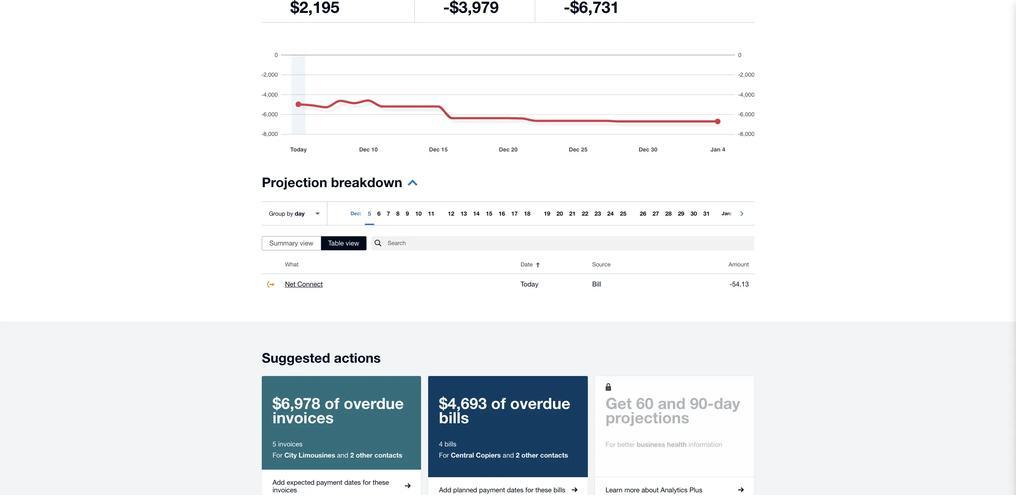 Task type: vqa. For each thing, say whether or not it's contained in the screenshot.
Upload's Upload
no



Task type: describe. For each thing, give the bounding box(es) containing it.
1
[[739, 210, 742, 217]]

projection
[[262, 174, 327, 191]]

and inside get 60 and 90-day projections
[[658, 394, 686, 413]]

bill
[[592, 281, 601, 288]]

information
[[689, 441, 723, 449]]

10 button
[[412, 202, 425, 225]]

25
[[620, 210, 627, 217]]

summary
[[270, 240, 298, 247]]

add expected payment dates for these invoices
[[273, 479, 389, 494]]

for inside for better business health information
[[606, 441, 616, 449]]

net connect
[[285, 281, 323, 288]]

net
[[285, 281, 296, 288]]

7
[[387, 210, 390, 217]]

22
[[582, 210, 589, 217]]

30
[[691, 210, 697, 217]]

4 bills for central copiers and 2 other contacts
[[439, 441, 568, 459]]

28
[[665, 210, 672, 217]]

of overdue bills
[[439, 394, 571, 427]]

23
[[595, 210, 601, 217]]

23 button
[[592, 202, 604, 225]]

what
[[285, 261, 299, 268]]

2 for bills
[[516, 451, 520, 459]]

12
[[448, 210, 454, 217]]

learn more about analytics plus button
[[595, 478, 755, 496]]

11 button
[[425, 202, 438, 225]]

of for $4,693
[[491, 394, 506, 413]]

15 button
[[483, 202, 496, 225]]

12 button
[[445, 202, 458, 225]]

source
[[592, 261, 611, 268]]

suggested
[[262, 350, 330, 366]]

expected
[[287, 479, 315, 487]]

better
[[618, 441, 635, 449]]

health
[[667, 441, 687, 449]]

8 button
[[393, 202, 403, 225]]

for for of overdue invoices
[[363, 479, 371, 487]]

for for of overdue invoices
[[273, 452, 283, 459]]

invoices inside 5 invoices for city limousines and 2 other contacts
[[278, 441, 303, 448]]

amount
[[729, 261, 749, 268]]

date button
[[515, 256, 587, 274]]

jan :
[[722, 211, 732, 216]]

for for of overdue bills
[[526, 487, 534, 494]]

18
[[524, 210, 531, 217]]

15
[[486, 210, 493, 217]]

limousines
[[299, 451, 335, 459]]

Search for a document search field
[[388, 236, 755, 251]]

contacts for of overdue invoices
[[375, 451, 403, 459]]

26
[[640, 210, 647, 217]]

27
[[653, 210, 659, 217]]

date
[[521, 261, 533, 268]]

view for table view
[[346, 240, 359, 247]]

8
[[396, 210, 400, 217]]

4
[[439, 441, 443, 448]]

5 for 5
[[368, 210, 371, 217]]

payment for bills
[[479, 487, 505, 494]]

jan
[[722, 211, 731, 216]]

31 button
[[700, 202, 713, 225]]

day inside get 60 and 90-day projections
[[714, 394, 741, 413]]

20 button
[[554, 202, 566, 225]]

net connect link
[[285, 279, 323, 290]]

19 button
[[541, 202, 554, 225]]

13
[[461, 210, 467, 217]]

-54.13
[[730, 281, 749, 288]]

view for summary view
[[300, 240, 314, 247]]

these for of overdue bills
[[536, 487, 552, 494]]

28 button
[[662, 202, 675, 225]]

these for of overdue invoices
[[373, 479, 389, 487]]

31
[[704, 210, 710, 217]]

90-
[[690, 394, 714, 413]]

of for $6,978
[[325, 394, 339, 413]]

5 for 5 invoices for city limousines and 2 other contacts
[[273, 441, 276, 448]]

add for bills
[[439, 487, 451, 494]]

6
[[378, 210, 381, 217]]

learn more about analytics plus
[[606, 487, 703, 494]]

: for dec :
[[360, 211, 361, 216]]

breakdown
[[331, 174, 402, 191]]

and for of overdue invoices
[[337, 452, 348, 459]]

14
[[473, 210, 480, 217]]

overdue for of overdue bills
[[510, 394, 571, 413]]

central
[[451, 451, 474, 459]]

6 button
[[374, 202, 384, 225]]

learn
[[606, 487, 623, 494]]

table
[[328, 240, 344, 247]]

17 button
[[508, 202, 521, 225]]

group
[[269, 210, 285, 217]]



Task type: locate. For each thing, give the bounding box(es) containing it.
of right $4,693
[[491, 394, 506, 413]]

2 right copiers at the bottom left of the page
[[516, 451, 520, 459]]

1 horizontal spatial payment
[[479, 487, 505, 494]]

2 vertical spatial bills
[[554, 487, 566, 494]]

other up 'add planned payment dates for these bills' button
[[522, 451, 538, 459]]

5 inside 5 invoices for city limousines and 2 other contacts
[[273, 441, 276, 448]]

: left 1
[[731, 211, 732, 216]]

1 horizontal spatial other
[[522, 451, 538, 459]]

22 button
[[579, 202, 592, 225]]

0 horizontal spatial these
[[373, 479, 389, 487]]

1 vertical spatial invoices
[[278, 441, 303, 448]]

payment inside add expected payment dates for these invoices
[[317, 479, 343, 487]]

2 2 from the left
[[516, 451, 520, 459]]

1 button
[[735, 202, 745, 225]]

: for jan :
[[731, 211, 732, 216]]

0 horizontal spatial :
[[360, 211, 361, 216]]

overdue
[[344, 394, 404, 413], [510, 394, 571, 413]]

more
[[625, 487, 640, 494]]

for left "city"
[[273, 452, 283, 459]]

26 button
[[637, 202, 650, 225]]

1 vertical spatial 5
[[273, 441, 276, 448]]

29
[[678, 210, 685, 217]]

0 vertical spatial bills
[[439, 409, 469, 427]]

for inside add expected payment dates for these invoices
[[363, 479, 371, 487]]

1 horizontal spatial for
[[439, 452, 449, 459]]

about
[[642, 487, 659, 494]]

invoices
[[273, 409, 334, 427], [278, 441, 303, 448], [273, 487, 297, 494]]

17
[[511, 210, 518, 217]]

0 vertical spatial day
[[295, 210, 305, 217]]

add left planned
[[439, 487, 451, 494]]

0 horizontal spatial view
[[300, 240, 314, 247]]

60
[[636, 394, 654, 413]]

2 inside 5 invoices for city limousines and 2 other contacts
[[350, 451, 354, 459]]

1 vertical spatial bills
[[445, 441, 457, 448]]

contacts inside 5 invoices for city limousines and 2 other contacts
[[375, 451, 403, 459]]

today
[[521, 281, 539, 288]]

for left better on the bottom right
[[606, 441, 616, 449]]

connect
[[298, 281, 323, 288]]

5 inside button
[[368, 210, 371, 217]]

and inside 5 invoices for city limousines and 2 other contacts
[[337, 452, 348, 459]]

1 contacts from the left
[[375, 451, 403, 459]]

contacts for of overdue bills
[[540, 451, 568, 459]]

projection breakdown button
[[262, 174, 418, 196]]

dates down 5 invoices for city limousines and 2 other contacts
[[344, 479, 361, 487]]

group by day
[[269, 210, 305, 217]]

for
[[363, 479, 371, 487], [526, 487, 534, 494]]

invoices inside add expected payment dates for these invoices
[[273, 487, 297, 494]]

0 horizontal spatial 2
[[350, 451, 354, 459]]

these inside add expected payment dates for these invoices
[[373, 479, 389, 487]]

invoices inside of overdue invoices
[[273, 409, 334, 427]]

list of upcoming transactions within the selected timeframe element
[[262, 256, 755, 295]]

for down 4
[[439, 452, 449, 459]]

0 vertical spatial invoices
[[273, 409, 334, 427]]

21
[[569, 210, 576, 217]]

bills inside 4 bills for central copiers and 2 other contacts
[[445, 441, 457, 448]]

2 up 'add expected payment dates for these invoices' button
[[350, 451, 354, 459]]

for for of overdue bills
[[439, 452, 449, 459]]

add inside button
[[439, 487, 451, 494]]

bills inside of overdue bills
[[439, 409, 469, 427]]

projections
[[606, 409, 690, 427]]

planned
[[453, 487, 477, 494]]

5
[[368, 210, 371, 217], [273, 441, 276, 448]]

13 button
[[458, 202, 470, 225]]

payment right expected
[[317, 479, 343, 487]]

2 horizontal spatial and
[[658, 394, 686, 413]]

add for invoices
[[273, 479, 285, 487]]

table view
[[328, 240, 359, 247]]

21 button
[[566, 202, 579, 225]]

1 horizontal spatial contacts
[[540, 451, 568, 459]]

view right "summary"
[[300, 240, 314, 247]]

for inside 5 invoices for city limousines and 2 other contacts
[[273, 452, 283, 459]]

1 horizontal spatial overdue
[[510, 394, 571, 413]]

1 horizontal spatial :
[[731, 211, 732, 216]]

projection breakdown view option group
[[262, 236, 367, 251]]

payment right planned
[[479, 487, 505, 494]]

dates inside button
[[507, 487, 524, 494]]

dates inside add expected payment dates for these invoices
[[344, 479, 361, 487]]

9
[[406, 210, 409, 217]]

0 horizontal spatial dates
[[344, 479, 361, 487]]

0 horizontal spatial payment
[[317, 479, 343, 487]]

view right 'table'
[[346, 240, 359, 247]]

: left 5 button
[[360, 211, 361, 216]]

5 button
[[365, 202, 374, 225]]

add expected payment dates for these invoices button
[[262, 470, 421, 496]]

payment inside button
[[479, 487, 505, 494]]

1 horizontal spatial for
[[526, 487, 534, 494]]

dates for invoices
[[344, 479, 361, 487]]

what button
[[280, 256, 515, 274]]

other inside 5 invoices for city limousines and 2 other contacts
[[356, 451, 373, 459]]

0 horizontal spatial for
[[363, 479, 371, 487]]

scroll right image
[[737, 202, 747, 225]]

0 horizontal spatial other
[[356, 451, 373, 459]]

and right copiers at the bottom left of the page
[[503, 452, 514, 459]]

0 horizontal spatial 5
[[273, 441, 276, 448]]

analytics
[[661, 487, 688, 494]]

other for of overdue invoices
[[356, 451, 373, 459]]

0 horizontal spatial day
[[295, 210, 305, 217]]

contacts
[[375, 451, 403, 459], [540, 451, 568, 459]]

get
[[606, 394, 632, 413]]

of right $6,978 on the bottom of page
[[325, 394, 339, 413]]

25 button
[[617, 202, 630, 225]]

other for of overdue bills
[[522, 451, 538, 459]]

contacts inside 4 bills for central copiers and 2 other contacts
[[540, 451, 568, 459]]

summary view
[[270, 240, 314, 247]]

2 inside 4 bills for central copiers and 2 other contacts
[[516, 451, 520, 459]]

bills inside button
[[554, 487, 566, 494]]

2
[[350, 451, 354, 459], [516, 451, 520, 459]]

1 2 from the left
[[350, 451, 354, 459]]

dates
[[344, 479, 361, 487], [507, 487, 524, 494]]

add planned payment dates for these bills button
[[428, 478, 588, 496]]

0 horizontal spatial overdue
[[344, 394, 404, 413]]

7 button
[[384, 202, 393, 225]]

get 60 and 90-day projections
[[606, 394, 741, 427]]

16
[[499, 210, 505, 217]]

these inside button
[[536, 487, 552, 494]]

2 for invoices
[[350, 451, 354, 459]]

1 horizontal spatial these
[[536, 487, 552, 494]]

and right 60
[[658, 394, 686, 413]]

dates down 4 bills for central copiers and 2 other contacts
[[507, 487, 524, 494]]

other inside 4 bills for central copiers and 2 other contacts
[[522, 451, 538, 459]]

1 horizontal spatial dates
[[507, 487, 524, 494]]

2 other from the left
[[522, 451, 538, 459]]

and inside 4 bills for central copiers and 2 other contacts
[[503, 452, 514, 459]]

1 horizontal spatial day
[[714, 394, 741, 413]]

actions
[[334, 350, 381, 366]]

1 horizontal spatial 5
[[368, 210, 371, 217]]

of inside of overdue invoices
[[325, 394, 339, 413]]

dec :
[[351, 211, 361, 216]]

-
[[730, 281, 732, 288]]

54.13
[[732, 281, 749, 288]]

2 vertical spatial invoices
[[273, 487, 297, 494]]

$6,978
[[273, 394, 320, 413]]

for inside 4 bills for central copiers and 2 other contacts
[[439, 452, 449, 459]]

$4,693
[[439, 394, 487, 413]]

overdue inside of overdue invoices
[[344, 394, 404, 413]]

1 view from the left
[[300, 240, 314, 247]]

by
[[287, 210, 293, 217]]

and for of overdue bills
[[503, 452, 514, 459]]

payment for invoices
[[317, 479, 343, 487]]

1 horizontal spatial view
[[346, 240, 359, 247]]

2 of from the left
[[491, 394, 506, 413]]

16 button
[[496, 202, 508, 225]]

1 horizontal spatial add
[[439, 487, 451, 494]]

1 horizontal spatial of
[[491, 394, 506, 413]]

other up 'add expected payment dates for these invoices' button
[[356, 451, 373, 459]]

amount button
[[682, 256, 755, 274]]

2 : from the left
[[731, 211, 732, 216]]

of overdue invoices
[[273, 394, 404, 427]]

dec
[[351, 211, 360, 216]]

dates for bills
[[507, 487, 524, 494]]

0 horizontal spatial contacts
[[375, 451, 403, 459]]

0 horizontal spatial and
[[337, 452, 348, 459]]

29 button
[[675, 202, 688, 225]]

27 button
[[650, 202, 662, 225]]

11
[[428, 210, 435, 217]]

payment
[[317, 479, 343, 487], [479, 487, 505, 494]]

and
[[658, 394, 686, 413], [337, 452, 348, 459], [503, 452, 514, 459]]

14 button
[[470, 202, 483, 225]]

20
[[557, 210, 563, 217]]

day
[[295, 210, 305, 217], [714, 394, 741, 413]]

1 other from the left
[[356, 451, 373, 459]]

30 button
[[688, 202, 700, 225]]

0 horizontal spatial add
[[273, 479, 285, 487]]

1 vertical spatial day
[[714, 394, 741, 413]]

1 overdue from the left
[[344, 394, 404, 413]]

0 horizontal spatial of
[[325, 394, 339, 413]]

0 horizontal spatial for
[[273, 452, 283, 459]]

2 horizontal spatial for
[[606, 441, 616, 449]]

0 vertical spatial 5
[[368, 210, 371, 217]]

1 horizontal spatial 2
[[516, 451, 520, 459]]

bills
[[439, 409, 469, 427], [445, 441, 457, 448], [554, 487, 566, 494]]

24
[[608, 210, 614, 217]]

and right limousines
[[337, 452, 348, 459]]

1 of from the left
[[325, 394, 339, 413]]

1 : from the left
[[360, 211, 361, 216]]

projection breakdown
[[262, 174, 402, 191]]

add inside add expected payment dates for these invoices
[[273, 479, 285, 487]]

2 view from the left
[[346, 240, 359, 247]]

of inside of overdue bills
[[491, 394, 506, 413]]

5 invoices for city limousines and 2 other contacts
[[273, 441, 403, 459]]

1 horizontal spatial and
[[503, 452, 514, 459]]

add left expected
[[273, 479, 285, 487]]

9 button
[[403, 202, 412, 225]]

overdue for of overdue invoices
[[344, 394, 404, 413]]

overdue inside of overdue bills
[[510, 394, 571, 413]]

plus
[[690, 487, 703, 494]]

for inside button
[[526, 487, 534, 494]]

source button
[[587, 256, 682, 274]]

2 contacts from the left
[[540, 451, 568, 459]]

2 overdue from the left
[[510, 394, 571, 413]]

copiers
[[476, 451, 501, 459]]



